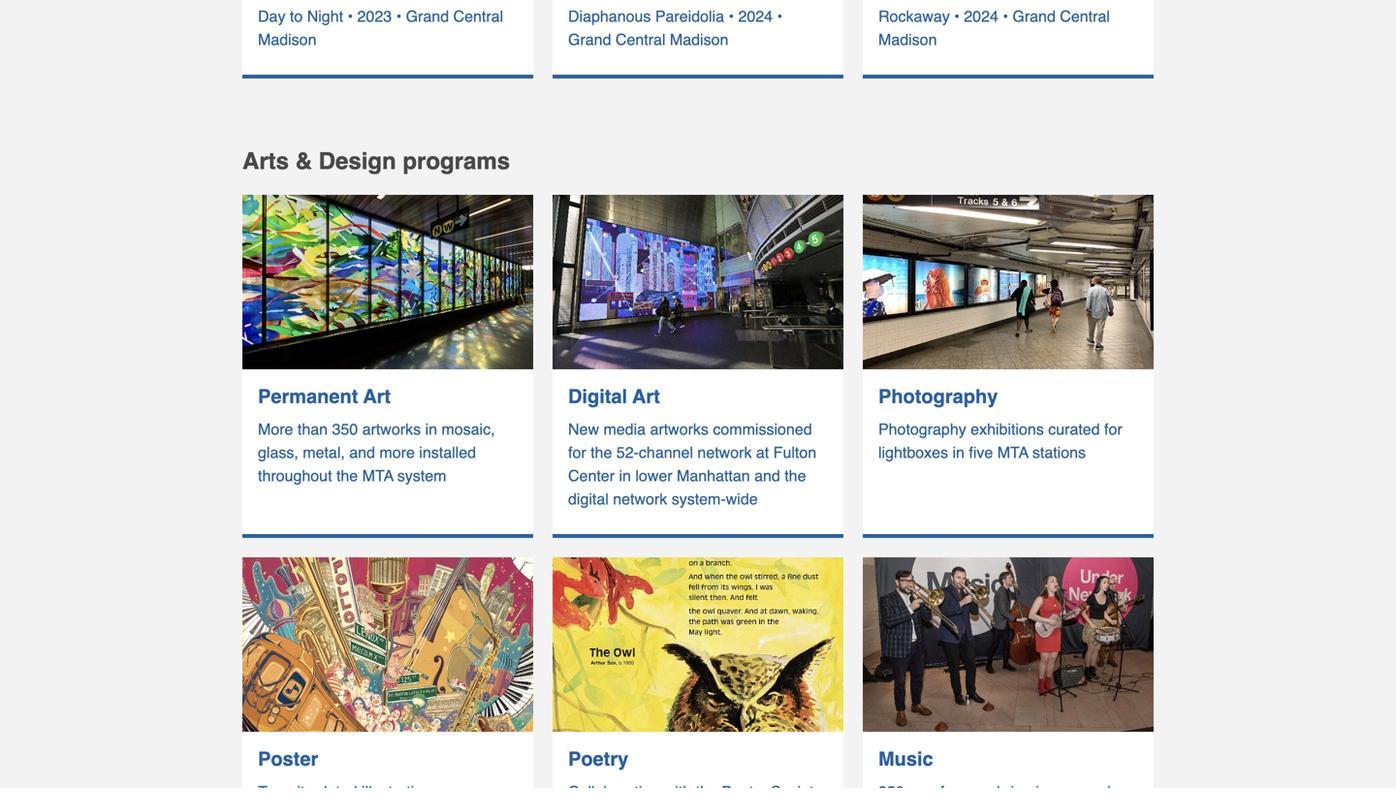 Task type: vqa. For each thing, say whether or not it's contained in the screenshot.
and to the left
yes



Task type: locate. For each thing, give the bounding box(es) containing it.
0 horizontal spatial madison
[[258, 31, 317, 49]]

2024
[[739, 7, 773, 25], [965, 7, 999, 25]]

2 madison from the left
[[670, 31, 729, 49]]

in up installed
[[425, 421, 437, 439]]

music link
[[863, 558, 1154, 789]]

for
[[1105, 421, 1123, 439], [568, 444, 587, 462]]

central
[[454, 7, 504, 25], [1061, 7, 1111, 25], [616, 31, 666, 49]]

art
[[363, 386, 391, 408], [633, 386, 660, 408]]

metal,
[[303, 444, 345, 462]]

rockaway • 2024 • grand central madison
[[879, 7, 1111, 49]]

photography inside photography exhibitions curated for lightboxes in five mta stations
[[879, 421, 967, 439]]

1 madison from the left
[[258, 31, 317, 49]]

0 horizontal spatial art
[[363, 386, 391, 408]]

the down 'fulton'
[[785, 467, 807, 485]]

2 horizontal spatial grand
[[1013, 7, 1056, 25]]

digital art
[[568, 386, 660, 408]]

2024 right pareidolia on the top of the page
[[739, 7, 773, 25]]

1 vertical spatial mta
[[362, 467, 394, 485]]

artworks up channel
[[650, 421, 709, 439]]

0 horizontal spatial for
[[568, 444, 587, 462]]

2023
[[358, 7, 392, 25]]

arts & design programs
[[243, 148, 510, 175]]

lightboxes
[[879, 444, 949, 462]]

1 horizontal spatial madison
[[670, 31, 729, 49]]

to
[[290, 7, 303, 25]]

for down new
[[568, 444, 587, 462]]

madison down pareidolia on the top of the page
[[670, 31, 729, 49]]

1 vertical spatial photography
[[879, 421, 967, 439]]

art up 'media'
[[633, 386, 660, 408]]

design
[[319, 148, 396, 175]]

2 vertical spatial in
[[619, 467, 631, 485]]

commissioned
[[713, 421, 813, 439]]

in inside the 'more than 350 artworks in mosaic, glass, metal, and more installed throughout the mta system'
[[425, 421, 437, 439]]

1 horizontal spatial for
[[1105, 421, 1123, 439]]

madison down rockaway
[[879, 31, 938, 49]]

channel
[[639, 444, 694, 462]]

0 horizontal spatial in
[[425, 421, 437, 439]]

and down the at
[[755, 467, 781, 485]]

diaphanous
[[568, 7, 651, 25]]

1 vertical spatial in
[[953, 444, 965, 462]]

music
[[879, 749, 934, 771]]

0 horizontal spatial network
[[613, 491, 668, 509]]

in left five
[[953, 444, 965, 462]]

1 artworks from the left
[[362, 421, 421, 439]]

0 horizontal spatial mta
[[362, 467, 394, 485]]

1 horizontal spatial and
[[755, 467, 781, 485]]

in down 52- at left
[[619, 467, 631, 485]]

more
[[258, 421, 293, 439]]

•
[[348, 7, 353, 25], [396, 7, 402, 25], [729, 7, 734, 25], [778, 7, 783, 25], [955, 7, 960, 25], [1003, 7, 1009, 25]]

1 vertical spatial network
[[613, 491, 668, 509]]

1 horizontal spatial mta
[[998, 444, 1029, 462]]

mta inside the 'more than 350 artworks in mosaic, glass, metal, and more installed throughout the mta system'
[[362, 467, 394, 485]]

2024 inside diaphanous pareidolia • 2024 • grand central madison
[[739, 7, 773, 25]]

at
[[757, 444, 770, 462]]

0 horizontal spatial the
[[337, 467, 358, 485]]

3 madison from the left
[[879, 31, 938, 49]]

2 art from the left
[[633, 386, 660, 408]]

1 vertical spatial and
[[755, 467, 781, 485]]

night
[[307, 7, 343, 25]]

0 vertical spatial for
[[1105, 421, 1123, 439]]

madison
[[258, 31, 317, 49], [670, 31, 729, 49], [879, 31, 938, 49]]

mta down more
[[362, 467, 394, 485]]

madison inside rockaway • 2024 • grand central madison
[[879, 31, 938, 49]]

photography
[[879, 386, 999, 408], [879, 421, 967, 439]]

1 photography from the top
[[879, 386, 999, 408]]

0 vertical spatial network
[[698, 444, 752, 462]]

art up the 'more than 350 artworks in mosaic, glass, metal, and more installed throughout the mta system'
[[363, 386, 391, 408]]

day
[[258, 7, 286, 25]]

manhattan
[[677, 467, 751, 485]]

grand inside day to night • 2023 • grand central madison
[[406, 7, 449, 25]]

for right curated
[[1105, 421, 1123, 439]]

0 vertical spatial mta
[[998, 444, 1029, 462]]

artworks
[[362, 421, 421, 439], [650, 421, 709, 439]]

mta inside photography exhibitions curated for lightboxes in five mta stations
[[998, 444, 1029, 462]]

2 artworks from the left
[[650, 421, 709, 439]]

0 horizontal spatial 2024
[[739, 7, 773, 25]]

2024 right rockaway
[[965, 7, 999, 25]]

1 vertical spatial for
[[568, 444, 587, 462]]

than
[[298, 421, 328, 439]]

and
[[349, 444, 375, 462], [755, 467, 781, 485]]

artworks up more
[[362, 421, 421, 439]]

in inside new media artworks commissioned for the 52-channel network at fulton center in lower manhattan and the digital network system-wide
[[619, 467, 631, 485]]

4 • from the left
[[778, 7, 783, 25]]

0 vertical spatial and
[[349, 444, 375, 462]]

2 horizontal spatial central
[[1061, 7, 1111, 25]]

photography exhibitions curated for lightboxes in five mta stations
[[879, 421, 1123, 462]]

1 horizontal spatial in
[[619, 467, 631, 485]]

0 vertical spatial in
[[425, 421, 437, 439]]

glass,
[[258, 444, 299, 462]]

system-
[[672, 491, 726, 509]]

mta down "exhibitions"
[[998, 444, 1029, 462]]

the
[[591, 444, 612, 462], [337, 467, 358, 485], [785, 467, 807, 485]]

2024 inside rockaway • 2024 • grand central madison
[[965, 7, 999, 25]]

grand inside rockaway • 2024 • grand central madison
[[1013, 7, 1056, 25]]

0 horizontal spatial central
[[454, 7, 504, 25]]

arts
[[243, 148, 289, 175]]

2 2024 from the left
[[965, 7, 999, 25]]

the down the metal,
[[337, 467, 358, 485]]

2 photography from the top
[[879, 421, 967, 439]]

0 horizontal spatial and
[[349, 444, 375, 462]]

in
[[425, 421, 437, 439], [953, 444, 965, 462], [619, 467, 631, 485]]

network
[[698, 444, 752, 462], [613, 491, 668, 509]]

5 • from the left
[[955, 7, 960, 25]]

6 • from the left
[[1003, 7, 1009, 25]]

1 horizontal spatial artworks
[[650, 421, 709, 439]]

poetry link
[[553, 558, 844, 789]]

1 horizontal spatial grand
[[568, 31, 612, 49]]

poster link
[[243, 558, 534, 789]]

madison down to
[[258, 31, 317, 49]]

1 horizontal spatial central
[[616, 31, 666, 49]]

0 horizontal spatial grand
[[406, 7, 449, 25]]

1 art from the left
[[363, 386, 391, 408]]

new media artworks commissioned for the 52-channel network at fulton center in lower manhattan and the digital network system-wide
[[568, 421, 817, 509]]

grand
[[406, 7, 449, 25], [1013, 7, 1056, 25], [568, 31, 612, 49]]

network down the lower
[[613, 491, 668, 509]]

0 vertical spatial photography
[[879, 386, 999, 408]]

1 horizontal spatial art
[[633, 386, 660, 408]]

1 horizontal spatial network
[[698, 444, 752, 462]]

and down 350
[[349, 444, 375, 462]]

network up manhattan
[[698, 444, 752, 462]]

0 horizontal spatial artworks
[[362, 421, 421, 439]]

stations
[[1033, 444, 1087, 462]]

the up center
[[591, 444, 612, 462]]

permanent art
[[258, 386, 391, 408]]

2 horizontal spatial madison
[[879, 31, 938, 49]]

2 horizontal spatial in
[[953, 444, 965, 462]]

1 horizontal spatial 2024
[[965, 7, 999, 25]]

1 2024 from the left
[[739, 7, 773, 25]]

mta
[[998, 444, 1029, 462], [362, 467, 394, 485]]



Task type: describe. For each thing, give the bounding box(es) containing it.
and inside new media artworks commissioned for the 52-channel network at fulton center in lower manhattan and the digital network system-wide
[[755, 467, 781, 485]]

in inside photography exhibitions curated for lightboxes in five mta stations
[[953, 444, 965, 462]]

madison inside diaphanous pareidolia • 2024 • grand central madison
[[670, 31, 729, 49]]

for inside photography exhibitions curated for lightboxes in five mta stations
[[1105, 421, 1123, 439]]

diaphanous pareidolia • 2024 • grand central madison link
[[553, 0, 844, 75]]

digital
[[568, 386, 628, 408]]

artworks inside the 'more than 350 artworks in mosaic, glass, metal, and more installed throughout the mta system'
[[362, 421, 421, 439]]

lower
[[636, 467, 673, 485]]

media
[[604, 421, 646, 439]]

day to night • 2023 • grand central madison link
[[243, 0, 534, 75]]

five
[[969, 444, 994, 462]]

rockaway • 2024 • grand central madison link
[[863, 0, 1154, 75]]

2 • from the left
[[396, 7, 402, 25]]

photography for photography exhibitions curated for lightboxes in five mta stations
[[879, 421, 967, 439]]

system
[[398, 467, 447, 485]]

madison inside day to night • 2023 • grand central madison
[[258, 31, 317, 49]]

curated
[[1049, 421, 1101, 439]]

more than 350 artworks in mosaic, glass, metal, and more installed throughout the mta system
[[258, 421, 495, 485]]

rockaway
[[879, 7, 950, 25]]

installed
[[419, 444, 476, 462]]

3 • from the left
[[729, 7, 734, 25]]

the inside the 'more than 350 artworks in mosaic, glass, metal, and more installed throughout the mta system'
[[337, 467, 358, 485]]

1 • from the left
[[348, 7, 353, 25]]

programs
[[403, 148, 510, 175]]

and inside the 'more than 350 artworks in mosaic, glass, metal, and more installed throughout the mta system'
[[349, 444, 375, 462]]

2 horizontal spatial the
[[785, 467, 807, 485]]

center
[[568, 467, 615, 485]]

artworks inside new media artworks commissioned for the 52-channel network at fulton center in lower manhattan and the digital network system-wide
[[650, 421, 709, 439]]

permanent
[[258, 386, 358, 408]]

mosaic,
[[442, 421, 495, 439]]

52-
[[617, 444, 639, 462]]

poetry
[[568, 749, 629, 771]]

digital
[[568, 491, 609, 509]]

350
[[332, 421, 358, 439]]

more
[[380, 444, 415, 462]]

fulton
[[774, 444, 817, 462]]

central inside rockaway • 2024 • grand central madison
[[1061, 7, 1111, 25]]

throughout
[[258, 467, 332, 485]]

for inside new media artworks commissioned for the 52-channel network at fulton center in lower manhattan and the digital network system-wide
[[568, 444, 587, 462]]

pareidolia
[[656, 7, 725, 25]]

&
[[296, 148, 312, 175]]

diaphanous pareidolia • 2024 • grand central madison
[[568, 7, 783, 49]]

art for permanent art
[[363, 386, 391, 408]]

art for digital art
[[633, 386, 660, 408]]

central inside diaphanous pareidolia • 2024 • grand central madison
[[616, 31, 666, 49]]

wide
[[726, 491, 758, 509]]

photography for photography
[[879, 386, 999, 408]]

poster
[[258, 749, 318, 771]]

central inside day to night • 2023 • grand central madison
[[454, 7, 504, 25]]

1 horizontal spatial the
[[591, 444, 612, 462]]

day to night • 2023 • grand central madison
[[258, 7, 504, 49]]

exhibitions
[[971, 421, 1045, 439]]

new
[[568, 421, 600, 439]]

grand inside diaphanous pareidolia • 2024 • grand central madison
[[568, 31, 612, 49]]



